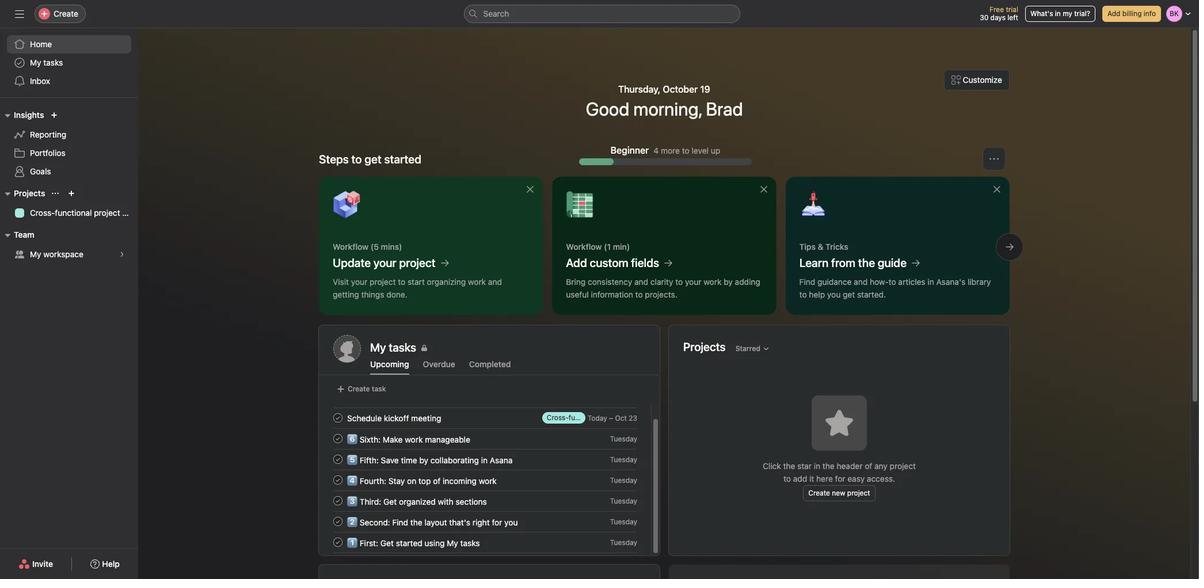 Task type: describe. For each thing, give the bounding box(es) containing it.
what's in my trial? button
[[1026, 6, 1096, 22]]

actions image
[[990, 154, 1000, 164]]

upcoming button
[[370, 359, 409, 375]]

sections
[[456, 497, 487, 507]]

easy
[[848, 474, 865, 484]]

3️⃣
[[347, 497, 358, 507]]

help
[[810, 290, 826, 300]]

1 horizontal spatial tasks
[[461, 538, 480, 548]]

guide
[[878, 256, 907, 270]]

project right the any
[[890, 461, 917, 471]]

completed checkbox for 2️⃣
[[331, 515, 345, 529]]

in inside click the star in the header of any project to add it here for easy access. create new project
[[814, 461, 821, 471]]

things
[[362, 290, 385, 300]]

completed image for 6️⃣
[[331, 432, 345, 446]]

completed image for 2️⃣
[[331, 515, 345, 529]]

first:
[[360, 538, 379, 548]]

done.
[[387, 290, 408, 300]]

team button
[[0, 228, 34, 242]]

organizing
[[427, 277, 466, 287]]

help
[[102, 559, 120, 569]]

project for update your project
[[399, 256, 436, 270]]

oct
[[615, 414, 627, 423]]

scroll card carousel right image
[[1006, 243, 1015, 252]]

how-
[[870, 277, 889, 287]]

goals
[[30, 166, 51, 176]]

click
[[763, 461, 782, 471]]

workflow (5 mins)
[[333, 242, 402, 252]]

here
[[817, 474, 834, 484]]

overdue button
[[423, 359, 456, 375]]

hide sidebar image
[[15, 9, 24, 18]]

get for started
[[381, 538, 394, 548]]

work down "asana"
[[479, 476, 497, 486]]

portfolios
[[30, 148, 65, 158]]

my for my workspace
[[30, 249, 41, 259]]

stay
[[389, 476, 405, 486]]

tips & tricks
[[800, 242, 849, 252]]

the left star
[[784, 461, 796, 471]]

my tasks link
[[7, 54, 131, 72]]

my
[[1064, 9, 1073, 18]]

5️⃣
[[347, 455, 358, 465]]

free trial 30 days left
[[981, 5, 1019, 22]]

schedule kickoff meeting
[[347, 413, 442, 423]]

6️⃣
[[347, 435, 358, 444]]

2️⃣ second: find the layout that's right for you
[[347, 518, 518, 527]]

workflow for add
[[566, 242, 602, 252]]

second:
[[360, 518, 390, 527]]

my workspace link
[[7, 245, 131, 264]]

search list box
[[464, 5, 741, 23]]

your for update
[[374, 256, 397, 270]]

days
[[991, 13, 1006, 22]]

manageable
[[425, 435, 471, 444]]

my tasks link
[[370, 340, 646, 356]]

left
[[1008, 13, 1019, 22]]

tuesday button for right
[[611, 518, 638, 526]]

beginner
[[611, 145, 649, 156]]

it
[[810, 474, 815, 484]]

0 horizontal spatial of
[[433, 476, 441, 486]]

your inside the bring consistency and clarity to your work by adding useful information to projects.
[[686, 277, 702, 287]]

tuesday button for tasks
[[611, 538, 638, 547]]

3️⃣ third: get organized with sections
[[347, 497, 487, 507]]

library
[[968, 277, 992, 287]]

to inside click the star in the header of any project to add it here for easy access. create new project
[[784, 474, 792, 484]]

completed checkbox for 6️⃣
[[331, 432, 345, 446]]

projects button
[[0, 187, 45, 200]]

to left projects.
[[636, 290, 643, 300]]

create for create
[[54, 9, 78, 18]]

top
[[419, 476, 431, 486]]

& tricks
[[818, 242, 849, 252]]

search button
[[464, 5, 741, 23]]

get for organized
[[384, 497, 397, 507]]

create inside click the star in the header of any project to add it here for easy access. create new project
[[809, 489, 831, 498]]

dismiss image for fields
[[760, 185, 769, 194]]

4️⃣ fourth: stay on top of incoming work
[[347, 476, 497, 486]]

of inside click the star in the header of any project to add it here for easy access. create new project
[[865, 461, 873, 471]]

completed image for 3️⃣
[[331, 494, 345, 508]]

more
[[661, 145, 680, 155]]

insights
[[14, 110, 44, 120]]

home link
[[7, 35, 131, 54]]

show options, current sort, top image
[[52, 190, 59, 197]]

meeting
[[411, 413, 442, 423]]

project for visit your project to start organizing work and getting things done.
[[370, 277, 396, 287]]

start
[[408, 277, 425, 287]]

completed checkbox for 1️⃣
[[331, 536, 345, 550]]

reporting
[[30, 130, 66, 139]]

completed checkbox for schedule
[[331, 411, 345, 425]]

incoming
[[443, 476, 477, 486]]

4 tuesday from the top
[[611, 497, 638, 506]]

my for my tasks
[[30, 58, 41, 67]]

from
[[832, 256, 856, 270]]

create task button
[[334, 381, 389, 398]]

organized
[[399, 497, 436, 507]]

in inside "button"
[[1056, 9, 1062, 18]]

custom
[[590, 256, 629, 270]]

your for visit
[[351, 277, 368, 287]]

goals link
[[7, 162, 131, 181]]

1 tuesday from the top
[[611, 435, 638, 443]]

the up here
[[823, 461, 835, 471]]

home
[[30, 39, 52, 49]]

billing
[[1123, 9, 1143, 18]]

reporting link
[[7, 126, 131, 144]]

update your project
[[333, 256, 436, 270]]

inbox
[[30, 76, 50, 86]]

completed checkbox for 3️⃣
[[331, 494, 345, 508]]

find inside find guidance and how-to articles in asana's library to help you get started.
[[800, 277, 816, 287]]

2 vertical spatial my
[[447, 538, 458, 548]]

1 completed image from the top
[[331, 391, 345, 404]]

(1 min)
[[604, 242, 630, 252]]

1 completed checkbox from the top
[[331, 391, 345, 404]]

task
[[372, 385, 386, 393]]

thursday,
[[619, 84, 661, 94]]

tuesday for incoming
[[611, 476, 638, 485]]

create button
[[35, 5, 86, 23]]

completed checkbox for 4️⃣
[[331, 474, 345, 487]]

project for cross-functional project plan
[[94, 208, 120, 218]]

the left layout
[[411, 518, 423, 527]]

plan
[[122, 208, 138, 218]]

workflow for update
[[333, 242, 369, 252]]

you inside find guidance and how-to articles in asana's library to help you get started.
[[828, 290, 841, 300]]

completed checkbox for 5️⃣
[[331, 453, 345, 467]]

tuesday for right
[[611, 518, 638, 526]]

fourth:
[[360, 476, 387, 486]]

completed image for 4️⃣
[[331, 474, 345, 487]]

free
[[990, 5, 1005, 14]]

completed
[[469, 359, 511, 369]]

collaborating
[[431, 455, 479, 465]]

update
[[333, 256, 371, 270]]

in inside find guidance and how-to articles in asana's library to help you get started.
[[928, 277, 935, 287]]

kickoff
[[384, 413, 409, 423]]

dismiss image
[[993, 185, 1002, 194]]

and for add custom fields
[[635, 277, 649, 287]]

click the star in the header of any project to add it here for easy access. create new project
[[763, 461, 917, 498]]

thursday, october 19 good morning, brad
[[586, 84, 743, 120]]



Task type: locate. For each thing, give the bounding box(es) containing it.
0 vertical spatial projects
[[14, 188, 45, 198]]

1 vertical spatial add
[[566, 256, 587, 270]]

work inside the bring consistency and clarity to your work by adding useful information to projects.
[[704, 277, 722, 287]]

in left "asana"
[[481, 455, 488, 465]]

add profile photo image
[[334, 335, 361, 363]]

tasks down home
[[43, 58, 63, 67]]

invite
[[32, 559, 53, 569]]

steps to get started
[[319, 153, 422, 166]]

level
[[692, 145, 709, 155]]

schedule
[[347, 413, 382, 423]]

tuesday button for incoming
[[611, 476, 638, 485]]

and right organizing
[[488, 277, 502, 287]]

work left adding
[[704, 277, 722, 287]]

learn
[[800, 256, 829, 270]]

workflow up update
[[333, 242, 369, 252]]

of
[[865, 461, 873, 471], [433, 476, 441, 486]]

to left level
[[683, 145, 690, 155]]

completed checkbox left 2️⃣ on the left bottom
[[331, 515, 345, 529]]

tasks
[[43, 58, 63, 67], [461, 538, 480, 548]]

completed checkbox left 6️⃣
[[331, 432, 345, 446]]

3 completed checkbox from the top
[[331, 474, 345, 487]]

0 horizontal spatial tasks
[[43, 58, 63, 67]]

2 horizontal spatial and
[[854, 277, 868, 287]]

1 and from the left
[[488, 277, 502, 287]]

project up things
[[370, 277, 396, 287]]

0 horizontal spatial add
[[566, 256, 587, 270]]

1 vertical spatial you
[[505, 518, 518, 527]]

adding
[[735, 277, 761, 287]]

to left add
[[784, 474, 792, 484]]

19
[[701, 84, 711, 94]]

layout
[[425, 518, 447, 527]]

0 horizontal spatial you
[[505, 518, 518, 527]]

consistency
[[588, 277, 633, 287]]

started.
[[858, 290, 887, 300]]

2 tuesday button from the top
[[611, 455, 638, 464]]

useful
[[566, 290, 589, 300]]

of left the any
[[865, 461, 873, 471]]

for up new
[[836, 474, 846, 484]]

for inside click the star in the header of any project to add it here for easy access. create new project
[[836, 474, 846, 484]]

what's in my trial?
[[1031, 9, 1091, 18]]

overdue
[[423, 359, 456, 369]]

completed checkbox left 1️⃣
[[331, 536, 345, 550]]

new project or portfolio image
[[68, 190, 75, 197]]

help button
[[83, 554, 127, 575]]

1 vertical spatial completed image
[[331, 453, 345, 467]]

work
[[468, 277, 486, 287], [704, 277, 722, 287], [405, 435, 423, 444], [479, 476, 497, 486]]

5 tuesday from the top
[[611, 518, 638, 526]]

project down the easy
[[848, 489, 871, 498]]

in right star
[[814, 461, 821, 471]]

projects element
[[0, 183, 138, 225]]

and
[[488, 277, 502, 287], [635, 277, 649, 287], [854, 277, 868, 287]]

0 vertical spatial add
[[1108, 9, 1121, 18]]

of right top
[[433, 476, 441, 486]]

5️⃣ fifth: save time by collaborating in asana
[[347, 455, 513, 465]]

completed checkbox left create task
[[331, 391, 345, 404]]

tuesday for in
[[611, 455, 638, 464]]

create task
[[348, 385, 386, 393]]

access.
[[868, 474, 896, 484]]

upcoming
[[370, 359, 409, 369]]

project left the plan on the top of page
[[94, 208, 120, 218]]

1 horizontal spatial for
[[836, 474, 846, 484]]

1 horizontal spatial find
[[800, 277, 816, 287]]

add for add billing info
[[1108, 9, 1121, 18]]

completed image left 1️⃣
[[331, 536, 345, 550]]

4️⃣
[[347, 476, 358, 486]]

projects up cross-
[[14, 188, 45, 198]]

2️⃣
[[347, 518, 358, 527]]

1 horizontal spatial of
[[865, 461, 873, 471]]

your inside visit your project to start organizing work and getting things done.
[[351, 277, 368, 287]]

1 vertical spatial create
[[348, 385, 370, 393]]

completed checkbox left 3️⃣
[[331, 494, 345, 508]]

and down fields in the right of the page
[[635, 277, 649, 287]]

2 workflow from the left
[[566, 242, 602, 252]]

completed image left 3️⃣
[[331, 494, 345, 508]]

create down here
[[809, 489, 831, 498]]

trial?
[[1075, 9, 1091, 18]]

0 vertical spatial create
[[54, 9, 78, 18]]

the up "how-"
[[859, 256, 876, 270]]

insights element
[[0, 105, 138, 183]]

2 completed checkbox from the top
[[331, 453, 345, 467]]

for right the right
[[492, 518, 503, 527]]

2 dismiss image from the left
[[760, 185, 769, 194]]

2 vertical spatial completed checkbox
[[331, 494, 345, 508]]

1 vertical spatial completed checkbox
[[331, 453, 345, 467]]

0 horizontal spatial for
[[492, 518, 503, 527]]

and for learn from the guide
[[854, 277, 868, 287]]

0 vertical spatial you
[[828, 290, 841, 300]]

sixth:
[[360, 435, 381, 444]]

functional
[[55, 208, 92, 218]]

completed image left "schedule" at left
[[331, 411, 345, 425]]

get right third:
[[384, 497, 397, 507]]

trial
[[1007, 5, 1019, 14]]

the
[[859, 256, 876, 270], [784, 461, 796, 471], [823, 461, 835, 471], [411, 518, 423, 527]]

completed image left 2️⃣ on the left bottom
[[331, 515, 345, 529]]

3 completed image from the top
[[331, 474, 345, 487]]

projects left the starred
[[684, 340, 726, 353]]

add billing info button
[[1103, 6, 1162, 22]]

and inside the bring consistency and clarity to your work by adding useful information to projects.
[[635, 277, 649, 287]]

1 horizontal spatial projects
[[684, 340, 726, 353]]

fields
[[632, 256, 660, 270]]

you down guidance
[[828, 290, 841, 300]]

completed checkbox left "schedule" at left
[[331, 411, 345, 425]]

add
[[794, 474, 808, 484]]

1 vertical spatial find
[[393, 518, 409, 527]]

completed checkbox left the 4️⃣
[[331, 474, 345, 487]]

0 vertical spatial tasks
[[43, 58, 63, 67]]

completed button
[[469, 359, 511, 375]]

in right the articles
[[928, 277, 935, 287]]

get started
[[365, 153, 422, 166]]

1 horizontal spatial create
[[348, 385, 370, 393]]

completed image for schedule
[[331, 411, 345, 425]]

1 vertical spatial of
[[433, 476, 441, 486]]

in
[[1056, 9, 1062, 18], [928, 277, 935, 287], [481, 455, 488, 465], [814, 461, 821, 471]]

0 horizontal spatial and
[[488, 277, 502, 287]]

0 vertical spatial get
[[384, 497, 397, 507]]

0 horizontal spatial find
[[393, 518, 409, 527]]

invite button
[[11, 554, 61, 575]]

1 vertical spatial projects
[[684, 340, 726, 353]]

october
[[663, 84, 698, 94]]

add up bring
[[566, 256, 587, 270]]

0 vertical spatial by
[[724, 277, 733, 287]]

1 vertical spatial by
[[420, 455, 429, 465]]

header
[[837, 461, 863, 471]]

tasks down that's
[[461, 538, 480, 548]]

completed image left 6️⃣
[[331, 432, 345, 446]]

add for add custom fields
[[566, 256, 587, 270]]

2 completed checkbox from the top
[[331, 432, 345, 446]]

find up help
[[800, 277, 816, 287]]

project inside visit your project to start organizing work and getting things done.
[[370, 277, 396, 287]]

star
[[798, 461, 812, 471]]

0 horizontal spatial create
[[54, 9, 78, 18]]

find up started in the bottom left of the page
[[393, 518, 409, 527]]

teams element
[[0, 225, 138, 266]]

visit your project to start organizing work and getting things done.
[[333, 277, 502, 300]]

to left help
[[800, 290, 807, 300]]

find guidance and how-to articles in asana's library to help you get started.
[[800, 277, 992, 300]]

0 horizontal spatial projects
[[14, 188, 45, 198]]

by right time
[[420, 455, 429, 465]]

projects inside dropdown button
[[14, 188, 45, 198]]

2 tuesday from the top
[[611, 455, 638, 464]]

getting
[[333, 290, 359, 300]]

my tasks
[[30, 58, 63, 67]]

1 completed image from the top
[[331, 411, 345, 425]]

and inside find guidance and how-to articles in asana's library to help you get started.
[[854, 277, 868, 287]]

1 vertical spatial get
[[381, 538, 394, 548]]

brad
[[706, 98, 743, 120]]

my inside teams element
[[30, 249, 41, 259]]

completed image
[[331, 411, 345, 425], [331, 432, 345, 446], [331, 474, 345, 487], [331, 494, 345, 508], [331, 515, 345, 529], [331, 536, 345, 550]]

new image
[[51, 112, 58, 119]]

customize button
[[945, 70, 1010, 90]]

5 completed checkbox from the top
[[331, 536, 345, 550]]

0 vertical spatial find
[[800, 277, 816, 287]]

your up getting
[[351, 277, 368, 287]]

0 vertical spatial completed checkbox
[[331, 411, 345, 425]]

tuesday button for in
[[611, 455, 638, 464]]

completed image left the 4️⃣
[[331, 474, 345, 487]]

1 horizontal spatial your
[[374, 256, 397, 270]]

0 horizontal spatial dismiss image
[[526, 185, 535, 194]]

tasks inside my tasks link
[[43, 58, 63, 67]]

dismiss image for project
[[526, 185, 535, 194]]

project up start
[[399, 256, 436, 270]]

add
[[1108, 9, 1121, 18], [566, 256, 587, 270]]

3 and from the left
[[854, 277, 868, 287]]

create for create task
[[348, 385, 370, 393]]

my inside global element
[[30, 58, 41, 67]]

to
[[683, 145, 690, 155], [352, 153, 362, 166], [398, 277, 406, 287], [676, 277, 683, 287], [889, 277, 897, 287], [636, 290, 643, 300], [800, 290, 807, 300], [784, 474, 792, 484]]

4 completed checkbox from the top
[[331, 515, 345, 529]]

1 horizontal spatial by
[[724, 277, 733, 287]]

your right "clarity"
[[686, 277, 702, 287]]

save
[[381, 455, 399, 465]]

work inside visit your project to start organizing work and getting things done.
[[468, 277, 486, 287]]

1 vertical spatial for
[[492, 518, 503, 527]]

–
[[610, 414, 614, 423]]

2 and from the left
[[635, 277, 649, 287]]

to inside beginner 4 more to level up
[[683, 145, 690, 155]]

3 tuesday button from the top
[[611, 476, 638, 485]]

dismiss image
[[526, 185, 535, 194], [760, 185, 769, 194]]

completed checkbox left 5️⃣
[[331, 453, 345, 467]]

2 horizontal spatial create
[[809, 489, 831, 498]]

asana
[[490, 455, 513, 465]]

1 completed checkbox from the top
[[331, 411, 345, 425]]

1 workflow from the left
[[333, 242, 369, 252]]

2 vertical spatial create
[[809, 489, 831, 498]]

today
[[588, 414, 608, 423]]

you right the right
[[505, 518, 518, 527]]

today – oct 23
[[588, 414, 638, 423]]

1 horizontal spatial add
[[1108, 9, 1121, 18]]

get right first:
[[381, 538, 394, 548]]

tuesday for tasks
[[611, 538, 638, 547]]

work right organizing
[[468, 277, 486, 287]]

0 horizontal spatial by
[[420, 455, 429, 465]]

projects
[[14, 188, 45, 198], [684, 340, 726, 353]]

and inside visit your project to start organizing work and getting things done.
[[488, 277, 502, 287]]

to right steps
[[352, 153, 362, 166]]

see details, my workspace image
[[119, 251, 126, 258]]

fifth:
[[360, 455, 379, 465]]

5 tuesday button from the top
[[611, 518, 638, 526]]

search
[[484, 9, 510, 18]]

0 horizontal spatial workflow
[[333, 242, 369, 252]]

2 completed image from the top
[[331, 432, 345, 446]]

1 horizontal spatial and
[[635, 277, 649, 287]]

1 horizontal spatial you
[[828, 290, 841, 300]]

1 horizontal spatial workflow
[[566, 242, 602, 252]]

tips
[[800, 242, 816, 252]]

completed image left 5️⃣
[[331, 453, 345, 467]]

my down team
[[30, 249, 41, 259]]

0 vertical spatial my
[[30, 58, 41, 67]]

articles
[[899, 277, 926, 287]]

0 vertical spatial of
[[865, 461, 873, 471]]

Completed checkbox
[[331, 411, 345, 425], [331, 453, 345, 467], [331, 494, 345, 508]]

6 tuesday from the top
[[611, 538, 638, 547]]

5 completed image from the top
[[331, 515, 345, 529]]

0 vertical spatial for
[[836, 474, 846, 484]]

create inside button
[[348, 385, 370, 393]]

cross-functional project plan link
[[7, 204, 138, 222]]

create up home link
[[54, 9, 78, 18]]

steps
[[319, 153, 349, 166]]

0 vertical spatial completed image
[[331, 391, 345, 404]]

your down (5 mins)
[[374, 256, 397, 270]]

any
[[875, 461, 888, 471]]

4 completed image from the top
[[331, 494, 345, 508]]

create left task
[[348, 385, 370, 393]]

work right make
[[405, 435, 423, 444]]

completed image left create task
[[331, 391, 345, 404]]

time
[[401, 455, 417, 465]]

2 horizontal spatial your
[[686, 277, 702, 287]]

portfolios link
[[7, 144, 131, 162]]

my right using
[[447, 538, 458, 548]]

create inside 'dropdown button'
[[54, 9, 78, 18]]

workflow up custom on the top of page
[[566, 242, 602, 252]]

completed image
[[331, 391, 345, 404], [331, 453, 345, 467]]

add inside button
[[1108, 9, 1121, 18]]

good
[[586, 98, 630, 120]]

6️⃣ sixth: make work manageable
[[347, 435, 471, 444]]

1 dismiss image from the left
[[526, 185, 535, 194]]

clarity
[[651, 277, 674, 287]]

1 tuesday button from the top
[[611, 435, 638, 443]]

to inside visit your project to start organizing work and getting things done.
[[398, 277, 406, 287]]

2 completed image from the top
[[331, 453, 345, 467]]

3 tuesday from the top
[[611, 476, 638, 485]]

that's
[[450, 518, 471, 527]]

1 vertical spatial tasks
[[461, 538, 480, 548]]

1 horizontal spatial dismiss image
[[760, 185, 769, 194]]

and up started.
[[854, 277, 868, 287]]

create
[[54, 9, 78, 18], [348, 385, 370, 393], [809, 489, 831, 498]]

add left billing
[[1108, 9, 1121, 18]]

3 completed checkbox from the top
[[331, 494, 345, 508]]

in left my at the top of the page
[[1056, 9, 1062, 18]]

to down guide
[[889, 277, 897, 287]]

Completed checkbox
[[331, 391, 345, 404], [331, 432, 345, 446], [331, 474, 345, 487], [331, 515, 345, 529], [331, 536, 345, 550]]

to up done.
[[398, 277, 406, 287]]

what's
[[1031, 9, 1054, 18]]

my up inbox
[[30, 58, 41, 67]]

1 vertical spatial my
[[30, 249, 41, 259]]

my workspace
[[30, 249, 83, 259]]

6 tuesday button from the top
[[611, 538, 638, 547]]

starred
[[736, 344, 761, 353]]

4 tuesday button from the top
[[611, 497, 638, 506]]

0 horizontal spatial your
[[351, 277, 368, 287]]

add custom fields
[[566, 256, 660, 270]]

global element
[[0, 28, 138, 97]]

6 completed image from the top
[[331, 536, 345, 550]]

info
[[1145, 9, 1157, 18]]

by left adding
[[724, 277, 733, 287]]

completed image for 1️⃣
[[331, 536, 345, 550]]

4
[[654, 145, 659, 155]]

by inside the bring consistency and clarity to your work by adding useful information to projects.
[[724, 277, 733, 287]]

to right "clarity"
[[676, 277, 683, 287]]



Task type: vqa. For each thing, say whether or not it's contained in the screenshot.
Slack Button
no



